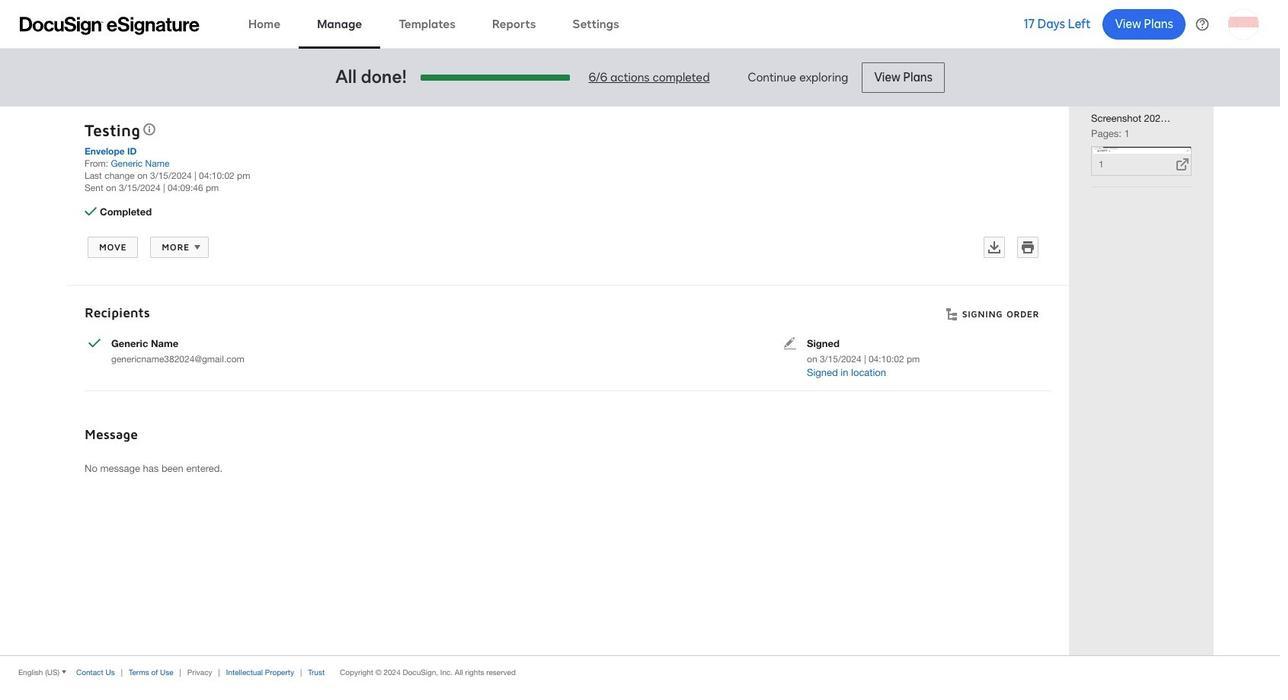 Task type: vqa. For each thing, say whether or not it's contained in the screenshot.
"View Folders" image at the left top of the page
no



Task type: locate. For each thing, give the bounding box(es) containing it.
print image
[[1022, 242, 1034, 254]]

download image
[[988, 242, 1001, 254]]

your uploaded profile image image
[[1228, 9, 1259, 39]]

document screenshot 2024-03-14 at 10.29.49 am.png - page 1 image
[[1092, 147, 1191, 176]]

needsmysignature image
[[784, 338, 796, 350]]

docusign esignature image
[[20, 16, 200, 35]]



Task type: describe. For each thing, give the bounding box(es) containing it.
external link image
[[1177, 159, 1189, 171]]

more info region
[[0, 656, 1280, 689]]



